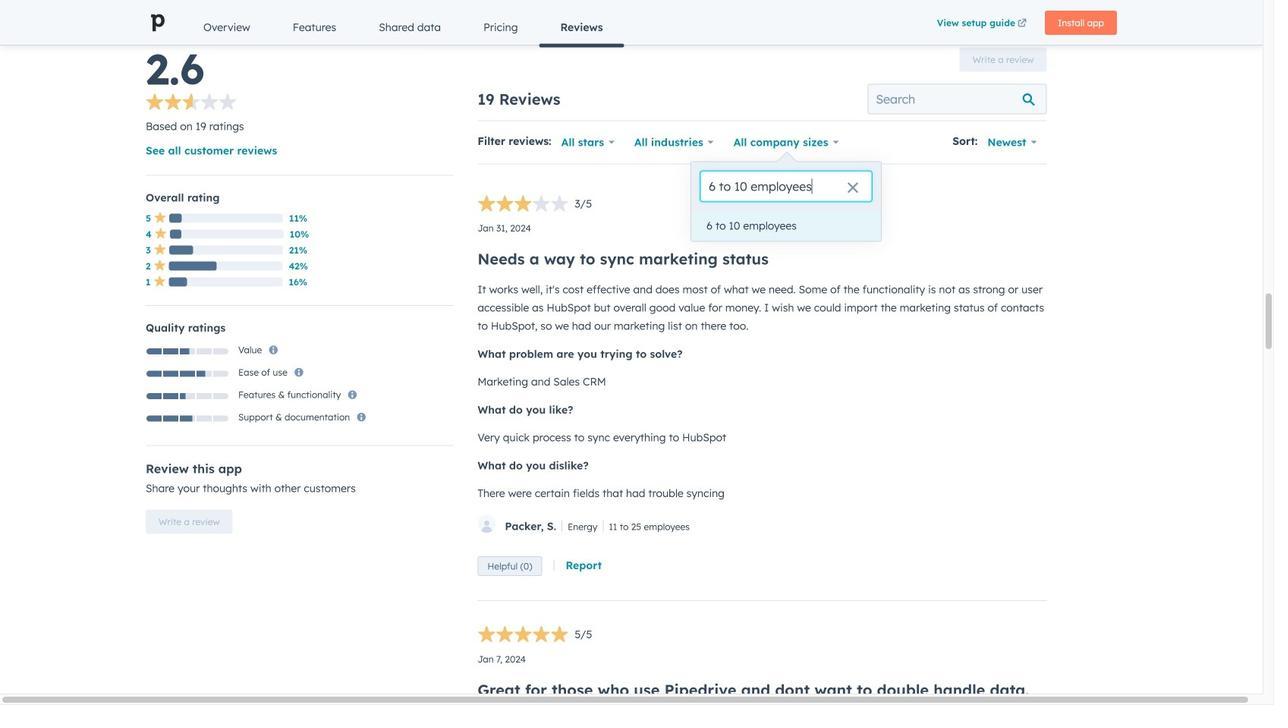 Task type: vqa. For each thing, say whether or not it's contained in the screenshot.
42% of users left a 2 star review. progress bar
yes



Task type: describe. For each thing, give the bounding box(es) containing it.
10% of users left a 4 star review. progress bar
[[170, 230, 181, 239]]

16% of users left a 1 star review. progress bar
[[169, 277, 187, 287]]

11% of users left a 5 star review. progress bar
[[169, 214, 182, 223]]



Task type: locate. For each thing, give the bounding box(es) containing it.
overall rating meter
[[146, 93, 237, 114], [478, 195, 592, 216], [146, 348, 229, 355], [146, 370, 229, 378], [146, 393, 229, 400], [146, 415, 229, 423], [478, 626, 593, 647]]

42% of users left a 2 star review. progress bar
[[169, 261, 217, 271]]

list box
[[692, 211, 881, 241]]

Search search field
[[701, 171, 872, 202]]

Search reviews search field
[[868, 84, 1047, 114]]

clear input image
[[847, 183, 859, 195]]

21% of users left a 3 star review. progress bar
[[169, 246, 193, 255]]

navigation
[[182, 9, 931, 47]]



